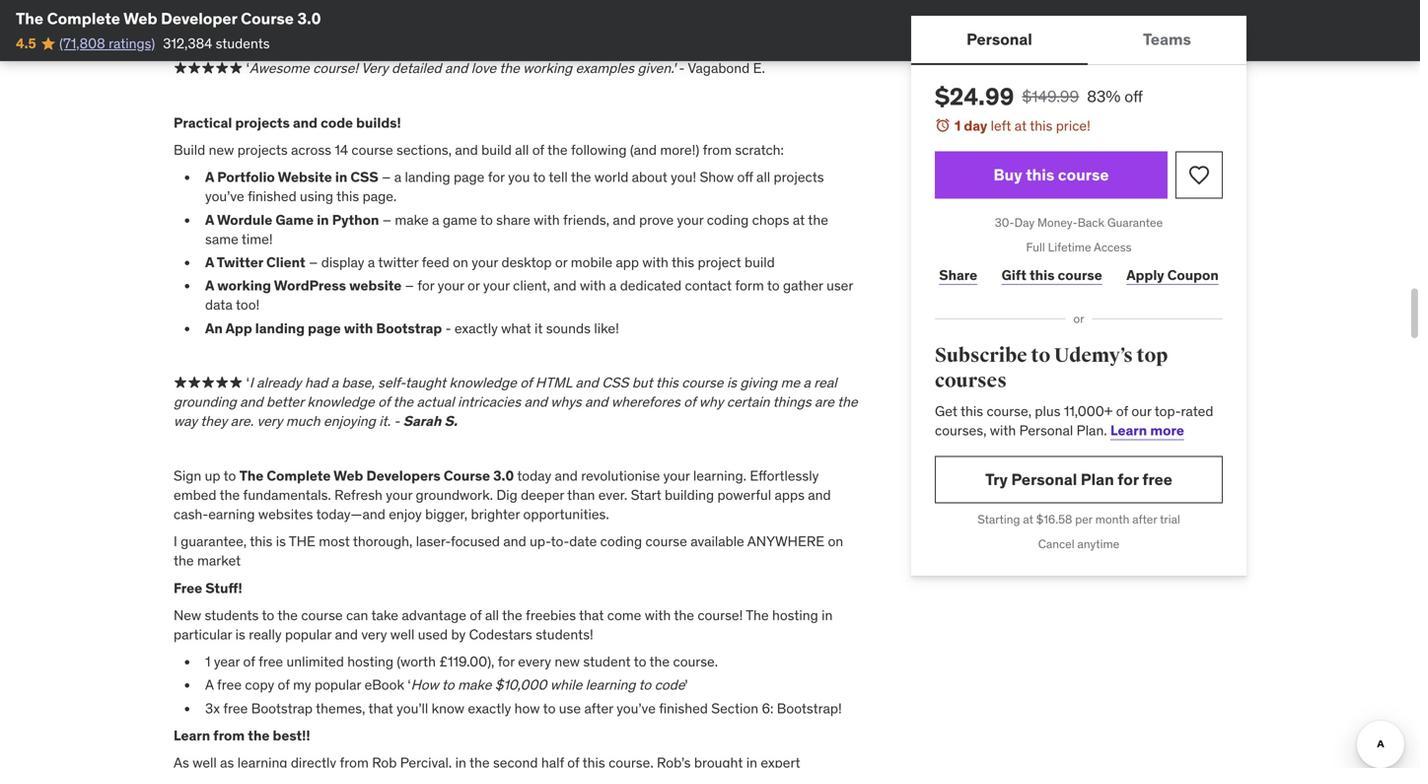 Task type: describe. For each thing, give the bounding box(es) containing it.
a inside – make a game to share with friends, and prove your coding chops at the same time!
[[432, 211, 439, 229]]

detailed
[[392, 59, 442, 77]]

revolutionise
[[581, 467, 660, 485]]

your down developers
[[386, 486, 412, 504]]

- up the taught
[[445, 319, 451, 337]]

used
[[418, 626, 448, 644]]

a inside – for your or your client, and with a dedicated contact form to gather user data too!
[[610, 277, 617, 295]]

left
[[991, 117, 1011, 135]]

1 vertical spatial knowledge
[[307, 393, 375, 411]]

opportunities.
[[523, 506, 609, 523]]

1 horizontal spatial web
[[334, 467, 363, 485]]

0 vertical spatial at
[[1015, 117, 1027, 135]]

coding inside i guarantee, this is the most thorough, laser-focused and up-to-date coding course available anywhere on the market free stuff! new students to the course can take advantage of all the freebies that come with the course! the hosting in particular is really popular and very well used by codestars students! 1 year of free unlimited hosting (worth £119.00), for every new student to the course. a free copy of my popular ebook ' how to make $10,000 while learning to code ' 3x free bootstrap themes, that you'll know exactly how to use after you've finished section 6: bootstrap! learn from the best!!
[[600, 533, 642, 551]]

advantage
[[402, 607, 466, 624]]

all for of
[[515, 141, 529, 159]]

embed
[[174, 486, 216, 504]]

83%
[[1087, 86, 1121, 107]]

form
[[735, 277, 764, 295]]

our
[[1132, 402, 1152, 420]]

gift this course
[[1002, 266, 1103, 284]]

1 been from the left
[[287, 13, 318, 31]]

chops
[[752, 211, 790, 229]]

the left course.
[[650, 653, 670, 671]]

0 vertical spatial popular
[[285, 626, 332, 644]]

finished inside i guarantee, this is the most thorough, laser-focused and up-to-date coding course available anywhere on the market free stuff! new students to the course can take advantage of all the freebies that come with the course! the hosting in particular is really popular and very well used by codestars students! 1 year of free unlimited hosting (worth £119.00), for every new student to the course. a free copy of my popular ebook ' how to make $10,000 while learning to code ' 3x free bootstrap themes, that you'll know exactly how to use after you've finished section 6: bootstrap! learn from the best!!
[[659, 700, 708, 717]]

to up really
[[262, 607, 274, 624]]

for inside i guarantee, this is the most thorough, laser-focused and up-to-date coding course available anywhere on the market free stuff! new students to the course can take advantage of all the freebies that come with the course! the hosting in particular is really popular and very well used by codestars students! 1 year of free unlimited hosting (worth £119.00), for every new student to the course. a free copy of my popular ebook ' how to make $10,000 while learning to code ' 3x free bootstrap themes, that you'll know exactly how to use after you've finished section 6: bootstrap! learn from the best!!
[[498, 653, 515, 671]]

new inside i guarantee, this is the most thorough, laser-focused and up-to-date coding course available anywhere on the market free stuff! new students to the course can take advantage of all the freebies that come with the course! the hosting in particular is really popular and very well used by codestars students! 1 year of free unlimited hosting (worth £119.00), for every new student to the course. a free copy of my popular ebook ' how to make $10,000 while learning to code ' 3x free bootstrap themes, that you'll know exactly how to use after you've finished section 6: bootstrap! learn from the best!!
[[555, 653, 580, 671]]

teams button
[[1088, 16, 1247, 63]]

a portfolio website in css
[[205, 168, 379, 186]]

to left use at the bottom
[[543, 700, 556, 717]]

groundwork.
[[416, 486, 493, 504]]

course down start
[[646, 533, 687, 551]]

come
[[607, 607, 642, 624]]

sections,
[[397, 141, 452, 159]]

per
[[1075, 512, 1093, 527]]

wishlist image
[[1188, 163, 1211, 187]]

very
[[361, 59, 388, 77]]

really
[[249, 626, 282, 644]]

today—and
[[316, 506, 386, 523]]

for right plan
[[1118, 469, 1139, 490]]

- right the it.'
[[852, 13, 858, 31]]

too!
[[236, 296, 260, 314]]

to right up
[[223, 467, 236, 485]]

2 vertical spatial or
[[1074, 311, 1085, 327]]

– a landing page for you to tell the world about you! show off all projects you've finished using this page.
[[205, 168, 824, 205]]

' left the 'already'
[[246, 374, 250, 392]]

the up really
[[278, 607, 298, 624]]

2 vertical spatial personal
[[1012, 469, 1077, 490]]

course! inside the ★★★★★ ' it has been a wonderful experience, the concepts have been very well articulated. i am enjoying it.' - nicholas m. ★★★★★ ' awesome course! very detailed and love the working examples given.' - vagabond e.
[[313, 59, 358, 77]]

deeper
[[521, 486, 564, 504]]

code inside "practical projects and code builds! build new projects across 14 course sections, and build all of the following (and more!) from scratch:"
[[321, 114, 353, 132]]

giving
[[740, 374, 777, 392]]

you've inside i guarantee, this is the most thorough, laser-focused and up-to-date coding course available anywhere on the market free stuff! new students to the course can take advantage of all the freebies that come with the course! the hosting in particular is really popular and very well used by codestars students! 1 year of free unlimited hosting (worth £119.00), for every new student to the course. a free copy of my popular ebook ' how to make $10,000 while learning to code ' 3x free bootstrap themes, that you'll know exactly how to use after you've finished section 6: bootstrap! learn from the best!!
[[617, 700, 656, 717]]

landing for a
[[405, 168, 450, 186]]

projects inside '– a landing page for you to tell the world about you! show off all projects you've finished using this page.'
[[774, 168, 824, 186]]

laser-
[[416, 533, 451, 551]]

learn more link
[[1111, 422, 1184, 439]]

lifetime
[[1048, 240, 1092, 255]]

wordpress
[[274, 277, 346, 295]]

0 vertical spatial 3.0
[[297, 8, 321, 29]]

and down html
[[524, 393, 547, 411]]

it.'
[[836, 13, 849, 31]]

an
[[205, 319, 223, 337]]

for inside '– a landing page for you to tell the world about you! show off all projects you've finished using this page.'
[[488, 168, 505, 186]]

rated
[[1181, 402, 1214, 420]]

code inside i guarantee, this is the most thorough, laser-focused and up-to-date coding course available anywhere on the market free stuff! new students to the course can take advantage of all the freebies that come with the course! the hosting in particular is really popular and very well used by codestars students! 1 year of free unlimited hosting (worth £119.00), for every new student to the course. a free copy of my popular ebook ' how to make $10,000 while learning to code ' 3x free bootstrap themes, that you'll know exactly how to use after you've finished section 6: bootstrap! learn from the best!!
[[655, 676, 685, 694]]

0 horizontal spatial complete
[[47, 8, 120, 29]]

0 vertical spatial or
[[555, 253, 568, 271]]

to inside – for your or your client, and with a dedicated contact form to gather user data too!
[[767, 277, 780, 295]]

0 vertical spatial projects
[[235, 114, 290, 132]]

taught
[[405, 374, 446, 392]]

of left the why
[[684, 393, 696, 411]]

certain
[[727, 393, 770, 411]]

with inside get this course, plus 11,000+ of our top-rated courses, with personal plan.
[[990, 422, 1016, 439]]

display
[[321, 253, 364, 271]]

and down 'can'
[[335, 626, 358, 644]]

and inside – for your or your client, and with a dedicated contact form to gather user data too!
[[554, 277, 577, 295]]

developers
[[366, 467, 441, 485]]

tab list containing personal
[[911, 16, 1247, 65]]

0 horizontal spatial course
[[241, 8, 294, 29]]

and left up-
[[503, 533, 526, 551]]

course down lifetime
[[1058, 266, 1103, 284]]

price!
[[1056, 117, 1091, 135]]

you've inside '– a landing page for you to tell the world about you! show off all projects you've finished using this page.'
[[205, 188, 244, 205]]

with down 'website'
[[344, 319, 373, 337]]

0 vertical spatial learn
[[1111, 422, 1147, 439]]

from inside "practical projects and code builds! build new projects across 14 course sections, and build all of the following (and more!) from scratch:"
[[703, 141, 732, 159]]

page for with
[[308, 319, 341, 337]]

the inside '– a landing page for you to tell the world about you! show off all projects you've finished using this page.'
[[571, 168, 591, 186]]

of left my
[[278, 676, 290, 694]]

experience,
[[397, 13, 468, 31]]

1 day left at this price!
[[955, 117, 1091, 135]]

- inside i already had a base, self-taught knowledge of html and css but this course is giving me a real grounding and better knowledge of the actual intricacies and whys and wherefores of why certain things are the way they are. very much enjoying it. -
[[394, 412, 400, 430]]

is inside i already had a base, self-taught knowledge of html and css but this course is giving me a real grounding and better knowledge of the actual intricacies and whys and wherefores of why certain things are the way they are. very much enjoying it. -
[[727, 374, 737, 392]]

off inside "$24.99 $149.99 83% off"
[[1125, 86, 1143, 107]]

teams
[[1143, 29, 1192, 49]]

and up than
[[555, 467, 578, 485]]

to right the student
[[634, 653, 646, 671]]

course left 'can'
[[301, 607, 343, 624]]

– make a game to share with friends, and prove your coding chops at the same time!
[[205, 211, 828, 248]]

make inside i guarantee, this is the most thorough, laser-focused and up-to-date coding course available anywhere on the market free stuff! new students to the course can take advantage of all the freebies that come with the course! the hosting in particular is really popular and very well used by codestars students! 1 year of free unlimited hosting (worth £119.00), for every new student to the course. a free copy of my popular ebook ' how to make $10,000 while learning to code ' 3x free bootstrap themes, that you'll know exactly how to use after you've finished section 6: bootstrap! learn from the best!!
[[458, 676, 492, 694]]

of inside get this course, plus 11,000+ of our top-rated courses, with personal plan.
[[1116, 402, 1128, 420]]

and up the are.
[[240, 393, 263, 411]]

and right sections,
[[455, 141, 478, 159]]

a inside '– a landing page for you to tell the world about you! show off all projects you've finished using this page.'
[[394, 168, 402, 186]]

the down self-
[[393, 393, 413, 411]]

1 horizontal spatial that
[[579, 607, 604, 624]]

after inside i guarantee, this is the most thorough, laser-focused and up-to-date coding course available anywhere on the market free stuff! new students to the course can take advantage of all the freebies that come with the course! the hosting in particular is really popular and very well used by codestars students! 1 year of free unlimited hosting (worth £119.00), for every new student to the course. a free copy of my popular ebook ' how to make $10,000 while learning to code ' 3x free bootstrap themes, that you'll know exactly how to use after you've finished section 6: bootstrap! learn from the best!!
[[584, 700, 613, 717]]

or inside – for your or your client, and with a dedicated contact form to gather user data too!
[[468, 277, 480, 295]]

the inside – make a game to share with friends, and prove your coding chops at the same time!
[[808, 211, 828, 229]]

a right me
[[803, 374, 811, 392]]

the right are
[[838, 393, 858, 411]]

try personal plan for free
[[985, 469, 1173, 490]]

the inside "practical projects and code builds! build new projects across 14 course sections, and build all of the following (and more!) from scratch:"
[[547, 141, 568, 159]]

using
[[300, 188, 333, 205]]

while
[[550, 676, 582, 694]]

to right how
[[442, 676, 454, 694]]

anytime
[[1078, 536, 1120, 552]]

know
[[432, 700, 465, 717]]

how
[[411, 676, 439, 694]]

game
[[276, 211, 314, 229]]

0 horizontal spatial that
[[368, 700, 393, 717]]

the complete web developer course 3.0
[[16, 8, 321, 29]]

much
[[286, 412, 320, 430]]

user
[[827, 277, 853, 295]]

very inside the ★★★★★ ' it has been a wonderful experience, the concepts have been very well articulated. i am enjoying it.' - nicholas m. ★★★★★ ' awesome course! very detailed and love the working examples given.' - vagabond e.
[[621, 13, 647, 31]]

codestars
[[469, 626, 532, 644]]

in for game
[[317, 211, 329, 229]]

free
[[174, 579, 202, 597]]

0 horizontal spatial the
[[16, 8, 43, 29]]

brighter
[[471, 506, 520, 523]]

to right the learning
[[639, 676, 651, 694]]

very inside i already had a base, self-taught knowledge of html and css but this course is giving me a real grounding and better knowledge of the actual intricacies and whys and wherefores of why certain things are the way they are. very much enjoying it. -
[[257, 412, 283, 430]]

better
[[266, 393, 304, 411]]

to-
[[551, 533, 569, 551]]

already
[[257, 374, 301, 392]]

0 horizontal spatial working
[[217, 277, 271, 295]]

the up course.
[[674, 607, 694, 624]]

and up across
[[293, 114, 318, 132]]

very inside i guarantee, this is the most thorough, laser-focused and up-to-date coding course available anywhere on the market free stuff! new students to the course can take advantage of all the freebies that come with the course! the hosting in particular is really popular and very well used by codestars students! 1 year of free unlimited hosting (worth £119.00), for every new student to the course. a free copy of my popular ebook ' how to make $10,000 while learning to code ' 3x free bootstrap themes, that you'll know exactly how to use after you've finished section 6: bootstrap! learn from the best!!
[[361, 626, 387, 644]]

wherefores
[[611, 393, 680, 411]]

bootstrap inside i guarantee, this is the most thorough, laser-focused and up-to-date coding course available anywhere on the market free stuff! new students to the course can take advantage of all the freebies that come with the course! the hosting in particular is really popular and very well used by codestars students! 1 year of free unlimited hosting (worth £119.00), for every new student to the course. a free copy of my popular ebook ' how to make $10,000 while learning to code ' 3x free bootstrap themes, that you'll know exactly how to use after you've finished section 6: bootstrap! learn from the best!!
[[251, 700, 313, 717]]

0 vertical spatial on
[[453, 253, 468, 271]]

project
[[698, 253, 741, 271]]

and right whys
[[585, 393, 608, 411]]

are
[[815, 393, 834, 411]]

in inside i guarantee, this is the most thorough, laser-focused and up-to-date coding course available anywhere on the market free stuff! new students to the course can take advantage of all the freebies that come with the course! the hosting in particular is really popular and very well used by codestars students! 1 year of free unlimited hosting (worth £119.00), for every new student to the course. a free copy of my popular ebook ' how to make $10,000 while learning to code ' 3x free bootstrap themes, that you'll know exactly how to use after you've finished section 6: bootstrap! learn from the best!!
[[822, 607, 833, 624]]

page for for
[[454, 168, 485, 186]]

a inside i guarantee, this is the most thorough, laser-focused and up-to-date coding course available anywhere on the market free stuff! new students to the course can take advantage of all the freebies that come with the course! the hosting in particular is really popular and very well used by codestars students! 1 year of free unlimited hosting (worth £119.00), for every new student to the course. a free copy of my popular ebook ' how to make $10,000 while learning to code ' 3x free bootstrap themes, that you'll know exactly how to use after you've finished section 6: bootstrap! learn from the best!!
[[205, 676, 214, 694]]

a right the had
[[331, 374, 338, 392]]

$24.99
[[935, 82, 1014, 111]]

unlimited
[[287, 653, 344, 671]]

real
[[814, 374, 837, 392]]

am
[[758, 13, 777, 31]]

0 vertical spatial students
[[216, 34, 270, 52]]

0 vertical spatial exactly
[[455, 319, 498, 337]]

to inside – make a game to share with friends, and prove your coding chops at the same time!
[[480, 211, 493, 229]]

1 vertical spatial build
[[745, 253, 775, 271]]

apply coupon
[[1127, 266, 1219, 284]]

$10,000
[[495, 676, 547, 694]]

and right apps
[[808, 486, 831, 504]]

0 horizontal spatial css
[[351, 168, 379, 186]]

course inside button
[[1058, 165, 1109, 185]]

of right 'year'
[[243, 653, 255, 671]]

personal button
[[911, 16, 1088, 63]]

1 vertical spatial projects
[[237, 141, 288, 159]]

course inside i already had a base, self-taught knowledge of html and css but this course is giving me a real grounding and better knowledge of the actual intricacies and whys and wherefores of why certain things are the way they are. very much enjoying it. -
[[682, 374, 724, 392]]

of left html
[[520, 374, 532, 392]]

the inside i guarantee, this is the most thorough, laser-focused and up-to-date coding course available anywhere on the market free stuff! new students to the course can take advantage of all the freebies that come with the course! the hosting in particular is really popular and very well used by codestars students! 1 year of free unlimited hosting (worth £119.00), for every new student to the course. a free copy of my popular ebook ' how to make $10,000 while learning to code ' 3x free bootstrap themes, that you'll know exactly how to use after you've finished section 6: bootstrap! learn from the best!!
[[746, 607, 769, 624]]

' down 312,384 students
[[246, 59, 250, 77]]

course inside "practical projects and code builds! build new projects across 14 course sections, and build all of the following (and more!) from scratch:"
[[352, 141, 393, 159]]

show
[[700, 168, 734, 186]]

the up codestars
[[502, 607, 522, 624]]

a for a wordule game in python
[[205, 211, 214, 229]]

– up the wordpress
[[309, 253, 318, 271]]

of up it.
[[378, 393, 390, 411]]

1 horizontal spatial course
[[444, 467, 490, 485]]

across
[[291, 141, 331, 159]]

subscribe to udemy's top courses
[[935, 344, 1168, 393]]

app
[[616, 253, 639, 271]]

well inside the ★★★★★ ' it has been a wonderful experience, the concepts have been very well articulated. i am enjoying it.' - nicholas m. ★★★★★ ' awesome course! very detailed and love the working examples given.' - vagabond e.
[[650, 13, 675, 31]]

at inside – make a game to share with friends, and prove your coding chops at the same time!
[[793, 211, 805, 229]]

to inside '– a landing page for you to tell the world about you! show off all projects you've finished using this page.'
[[533, 168, 546, 186]]

a inside the ★★★★★ ' it has been a wonderful experience, the concepts have been very well articulated. i am enjoying it.' - nicholas m. ★★★★★ ' awesome course! very detailed and love the working examples given.' - vagabond e.
[[321, 13, 328, 31]]

learn inside i guarantee, this is the most thorough, laser-focused and up-to-date coding course available anywhere on the market free stuff! new students to the course can take advantage of all the freebies that come with the course! the hosting in particular is really popular and very well used by codestars students! 1 year of free unlimited hosting (worth £119.00), for every new student to the course. a free copy of my popular ebook ' how to make $10,000 while learning to code ' 3x free bootstrap themes, that you'll know exactly how to use after you've finished section 6: bootstrap! learn from the best!!
[[174, 727, 210, 745]]

the inside today and revolutionise your learning. effortlessly embed the fundamentals. refresh your groundwork. dig deeper than ever. start building powerful apps and cash-earning websites today—and enjoy bigger, brighter opportunities.
[[220, 486, 240, 504]]

well inside i guarantee, this is the most thorough, laser-focused and up-to-date coding course available anywhere on the market free stuff! new students to the course can take advantage of all the freebies that come with the course! the hosting in particular is really popular and very well used by codestars students! 1 year of free unlimited hosting (worth £119.00), for every new student to the course. a free copy of my popular ebook ' how to make $10,000 while learning to code ' 3x free bootstrap themes, that you'll know exactly how to use after you've finished section 6: bootstrap! learn from the best!!
[[390, 626, 415, 644]]

course.
[[673, 653, 718, 671]]

bootstrap!
[[777, 700, 842, 717]]

0 horizontal spatial web
[[123, 8, 157, 29]]

the up free
[[174, 552, 194, 570]]

website
[[278, 168, 332, 186]]

your left desktop
[[472, 253, 498, 271]]

new inside "practical projects and code builds! build new projects across 14 course sections, and build all of the following (and more!) from scratch:"
[[209, 141, 234, 159]]

can
[[346, 607, 368, 624]]

exactly inside i guarantee, this is the most thorough, laser-focused and up-to-date coding course available anywhere on the market free stuff! new students to the course can take advantage of all the freebies that come with the course! the hosting in particular is really popular and very well used by codestars students! 1 year of free unlimited hosting (worth £119.00), for every new student to the course. a free copy of my popular ebook ' how to make $10,000 while learning to code ' 3x free bootstrap themes, that you'll know exactly how to use after you've finished section 6: bootstrap! learn from the best!!
[[468, 700, 511, 717]]

plan
[[1081, 469, 1114, 490]]

this up contact
[[672, 253, 695, 271]]

your up building
[[664, 467, 690, 485]]

ebook
[[365, 676, 404, 694]]

your down a twitter client – display a twitter feed on your desktop or mobile app with this project build
[[483, 277, 510, 295]]

access
[[1094, 240, 1132, 255]]

how
[[515, 700, 540, 717]]

1 vertical spatial is
[[276, 533, 286, 551]]

on inside i guarantee, this is the most thorough, laser-focused and up-to-date coding course available anywhere on the market free stuff! new students to the course can take advantage of all the freebies that come with the course! the hosting in particular is really popular and very well used by codestars students! 1 year of free unlimited hosting (worth £119.00), for every new student to the course. a free copy of my popular ebook ' how to make $10,000 while learning to code ' 3x free bootstrap themes, that you'll know exactly how to use after you've finished section 6: bootstrap! learn from the best!!
[[828, 533, 844, 551]]

1 vertical spatial complete
[[267, 467, 331, 485]]

sign
[[174, 467, 201, 485]]

free up copy
[[259, 653, 283, 671]]

client
[[266, 253, 305, 271]]

★★★★★ ' it has been a wonderful experience, the concepts have been very well articulated. i am enjoying it.' - nicholas m. ★★★★★ ' awesome course! very detailed and love the working examples given.' - vagabond e.
[[174, 13, 858, 77]]



Task type: vqa. For each thing, say whether or not it's contained in the screenshot.
2nd ChatGPT: from right
no



Task type: locate. For each thing, give the bounding box(es) containing it.
free right 3x
[[223, 700, 248, 717]]

1 horizontal spatial page
[[454, 168, 485, 186]]

personal up $16.58
[[1012, 469, 1077, 490]]

'
[[685, 676, 688, 694]]

1 vertical spatial finished
[[659, 700, 708, 717]]

this down websites
[[250, 533, 273, 551]]

with up the dedicated
[[643, 253, 669, 271]]

and left love
[[445, 59, 468, 77]]

portfolio
[[217, 168, 275, 186]]

1 horizontal spatial 1
[[955, 117, 961, 135]]

1 vertical spatial new
[[555, 653, 580, 671]]

learn down our
[[1111, 422, 1147, 439]]

finished down ' on the bottom left of the page
[[659, 700, 708, 717]]

courses,
[[935, 422, 987, 439]]

money-
[[1038, 215, 1078, 230]]

1 vertical spatial popular
[[315, 676, 361, 694]]

very down the take
[[361, 626, 387, 644]]

all
[[515, 141, 529, 159], [757, 168, 771, 186], [485, 607, 499, 624]]

landing for app
[[255, 319, 305, 337]]

0 vertical spatial web
[[123, 8, 157, 29]]

you
[[508, 168, 530, 186]]

1 horizontal spatial coding
[[707, 211, 749, 229]]

a up 3x
[[205, 676, 214, 694]]

this inside i already had a base, self-taught knowledge of html and css but this course is giving me a real grounding and better knowledge of the actual intricacies and whys and wherefores of why certain things are the way they are. very much enjoying it. -
[[656, 374, 679, 392]]

– for your or your client, and with a dedicated contact form to gather user data too!
[[205, 277, 853, 314]]

5 a from the top
[[205, 676, 214, 694]]

1 vertical spatial well
[[390, 626, 415, 644]]

all inside '– a landing page for you to tell the world about you! show off all projects you've finished using this page.'
[[757, 168, 771, 186]]

to left udemy's
[[1031, 344, 1051, 368]]

coding inside – make a game to share with friends, and prove your coding chops at the same time!
[[707, 211, 749, 229]]

1 vertical spatial all
[[757, 168, 771, 186]]

i down cash-
[[174, 533, 177, 551]]

0 vertical spatial in
[[335, 168, 347, 186]]

this right the gift
[[1030, 266, 1055, 284]]

i inside i already had a base, self-taught knowledge of html and css but this course is giving me a real grounding and better knowledge of the actual intricacies and whys and wherefores of why certain things are the way they are. very much enjoying it. -
[[250, 374, 253, 392]]

this inside '– a landing page for you to tell the world about you! show off all projects you've finished using this page.'
[[336, 188, 359, 205]]

course
[[241, 8, 294, 29], [444, 467, 490, 485]]

1 vertical spatial personal
[[1020, 422, 1073, 439]]

more!)
[[660, 141, 700, 159]]

this up 'python'
[[336, 188, 359, 205]]

3.0 right has
[[297, 8, 321, 29]]

1 vertical spatial hosting
[[347, 653, 394, 671]]

most
[[319, 533, 350, 551]]

0 vertical spatial all
[[515, 141, 529, 159]]

this right but
[[656, 374, 679, 392]]

a for a working wordpress website
[[205, 277, 214, 295]]

2 ★★★★★ from the top
[[174, 59, 243, 77]]

1 horizontal spatial well
[[650, 13, 675, 31]]

0 horizontal spatial landing
[[255, 319, 305, 337]]

'
[[246, 13, 250, 31], [246, 59, 250, 77], [246, 374, 250, 392], [408, 676, 411, 694]]

working down have
[[523, 59, 572, 77]]

3 a from the top
[[205, 253, 214, 271]]

312,384 students
[[163, 34, 270, 52]]

css left but
[[602, 374, 629, 392]]

sarah s.
[[403, 412, 457, 430]]

1 inside i guarantee, this is the most thorough, laser-focused and up-to-date coding course available anywhere on the market free stuff! new students to the course can take advantage of all the freebies that come with the course! the hosting in particular is really popular and very well used by codestars students! 1 year of free unlimited hosting (worth £119.00), for every new student to the course. a free copy of my popular ebook ' how to make $10,000 while learning to code ' 3x free bootstrap themes, that you'll know exactly how to use after you've finished section 6: bootstrap! learn from the best!!
[[205, 653, 211, 671]]

top
[[1137, 344, 1168, 368]]

or up udemy's
[[1074, 311, 1085, 327]]

the up earning
[[220, 486, 240, 504]]

0 vertical spatial personal
[[967, 29, 1033, 49]]

i for real
[[250, 374, 253, 392]]

off inside '– a landing page for you to tell the world about you! show off all projects you've finished using this page.'
[[737, 168, 753, 186]]

1 vertical spatial web
[[334, 467, 363, 485]]

student
[[583, 653, 631, 671]]

1 horizontal spatial enjoying
[[780, 13, 832, 31]]

i for market
[[174, 533, 177, 551]]

1 horizontal spatial 3.0
[[493, 467, 514, 485]]

3.0 up dig
[[493, 467, 514, 485]]

0 horizontal spatial 1
[[205, 653, 211, 671]]

2 vertical spatial projects
[[774, 168, 824, 186]]

0 horizontal spatial bootstrap
[[251, 700, 313, 717]]

0 vertical spatial working
[[523, 59, 572, 77]]

your inside – make a game to share with friends, and prove your coding chops at the same time!
[[677, 211, 704, 229]]

off right 'show'
[[737, 168, 753, 186]]

all for projects
[[757, 168, 771, 186]]

particular
[[174, 626, 232, 644]]

the right tell
[[571, 168, 591, 186]]

this inside i guarantee, this is the most thorough, laser-focused and up-to-date coding course available anywhere on the market free stuff! new students to the course can take advantage of all the freebies that come with the course! the hosting in particular is really popular and very well used by codestars students! 1 year of free unlimited hosting (worth £119.00), for every new student to the course. a free copy of my popular ebook ' how to make $10,000 while learning to code ' 3x free bootstrap themes, that you'll know exactly how to use after you've finished section 6: bootstrap! learn from the best!!
[[250, 533, 273, 551]]

1 horizontal spatial code
[[655, 676, 685, 694]]

0 vertical spatial from
[[703, 141, 732, 159]]

this down "$24.99 $149.99 83% off" at the top of page
[[1030, 117, 1053, 135]]

– inside '– a landing page for you to tell the world about you! show off all projects you've finished using this page.'
[[382, 168, 391, 186]]

1 vertical spatial learn
[[174, 727, 210, 745]]

0 vertical spatial css
[[351, 168, 379, 186]]

apply coupon button
[[1123, 256, 1223, 295]]

1 horizontal spatial build
[[745, 253, 775, 271]]

a left game at the left of page
[[432, 211, 439, 229]]

4 a from the top
[[205, 277, 214, 295]]

2 vertical spatial very
[[361, 626, 387, 644]]

a down app
[[610, 277, 617, 295]]

themes,
[[316, 700, 365, 717]]

i left am
[[751, 13, 755, 31]]

0 horizontal spatial off
[[737, 168, 753, 186]]

0 vertical spatial very
[[621, 13, 647, 31]]

of inside "practical projects and code builds! build new projects across 14 course sections, and build all of the following (and more!) from scratch:"
[[532, 141, 544, 159]]

students down stuff!
[[205, 607, 259, 624]]

and up whys
[[576, 374, 599, 392]]

0 vertical spatial after
[[1133, 512, 1157, 527]]

1 horizontal spatial hosting
[[772, 607, 818, 624]]

all inside "practical projects and code builds! build new projects across 14 course sections, and build all of the following (and more!) from scratch:"
[[515, 141, 529, 159]]

course! up course.
[[698, 607, 743, 624]]

a for a twitter client – display a twitter feed on your desktop or mobile app with this project build
[[205, 253, 214, 271]]

1 horizontal spatial knowledge
[[449, 374, 517, 392]]

–
[[382, 168, 391, 186], [382, 211, 392, 229], [309, 253, 318, 271], [405, 277, 414, 295]]

1 vertical spatial 1
[[205, 653, 211, 671]]

1 a from the top
[[205, 168, 214, 186]]

articulated.
[[678, 13, 748, 31]]

a up the page.
[[394, 168, 402, 186]]

14
[[335, 141, 348, 159]]

i inside i guarantee, this is the most thorough, laser-focused and up-to-date coding course available anywhere on the market free stuff! new students to the course can take advantage of all the freebies that come with the course! the hosting in particular is really popular and very well used by codestars students! 1 year of free unlimited hosting (worth £119.00), for every new student to the course. a free copy of my popular ebook ' how to make $10,000 while learning to code ' 3x free bootstrap themes, that you'll know exactly how to use after you've finished section 6: bootstrap! learn from the best!!
[[174, 533, 177, 551]]

tab list
[[911, 16, 1247, 65]]

0 horizontal spatial in
[[317, 211, 329, 229]]

you've down portfolio
[[205, 188, 244, 205]]

wonderful
[[332, 13, 393, 31]]

0 horizontal spatial hosting
[[347, 653, 394, 671]]

exactly left what
[[455, 319, 498, 337]]

css up the page.
[[351, 168, 379, 186]]

0 vertical spatial the
[[16, 8, 43, 29]]

students inside i guarantee, this is the most thorough, laser-focused and up-to-date coding course available anywhere on the market free stuff! new students to the course can take advantage of all the freebies that come with the course! the hosting in particular is really popular and very well used by codestars students! 1 year of free unlimited hosting (worth £119.00), for every new student to the course. a free copy of my popular ebook ' how to make $10,000 while learning to code ' 3x free bootstrap themes, that you'll know exactly how to use after you've finished section 6: bootstrap! learn from the best!!
[[205, 607, 259, 624]]

things
[[773, 393, 811, 411]]

– for a wordule game in python
[[382, 211, 392, 229]]

2 horizontal spatial is
[[727, 374, 737, 392]]

it
[[535, 319, 543, 337]]

css inside i already had a base, self-taught knowledge of html and css but this course is giving me a real grounding and better knowledge of the actual intricacies and whys and wherefores of why certain things are the way they are. very much enjoying it. -
[[602, 374, 629, 392]]

or down a twitter client – display a twitter feed on your desktop or mobile app with this project build
[[468, 277, 480, 295]]

1 horizontal spatial is
[[276, 533, 286, 551]]

1 vertical spatial 3.0
[[493, 467, 514, 485]]

world
[[595, 168, 629, 186]]

at left $16.58
[[1023, 512, 1034, 527]]

after down the learning
[[584, 700, 613, 717]]

your down the feed
[[438, 277, 464, 295]]

with inside – make a game to share with friends, and prove your coding chops at the same time!
[[534, 211, 560, 229]]

0 horizontal spatial code
[[321, 114, 353, 132]]

★★★★★ for ★★★★★ ' it has been a wonderful experience, the concepts have been very well articulated. i am enjoying it.' - nicholas m. ★★★★★ ' awesome course! very detailed and love the working examples given.' - vagabond e.
[[174, 13, 243, 31]]

1 horizontal spatial finished
[[659, 700, 708, 717]]

learning
[[586, 676, 636, 694]]

course,
[[987, 402, 1032, 420]]

0 horizontal spatial page
[[308, 319, 341, 337]]

1 vertical spatial code
[[655, 676, 685, 694]]

well down the take
[[390, 626, 415, 644]]

1 vertical spatial landing
[[255, 319, 305, 337]]

with inside – for your or your client, and with a dedicated contact form to gather user data too!
[[580, 277, 606, 295]]

1 vertical spatial course
[[444, 467, 490, 485]]

popular up unlimited at the bottom of the page
[[285, 626, 332, 644]]

at inside starting at $16.58 per month after trial cancel anytime
[[1023, 512, 1034, 527]]

the right love
[[499, 59, 520, 77]]

free down 'year'
[[217, 676, 242, 694]]

personal inside button
[[967, 29, 1033, 49]]

nicholas
[[174, 32, 227, 50]]

in for website
[[335, 168, 347, 186]]

– for a portfolio website in css
[[382, 168, 391, 186]]

a down 'same'
[[205, 253, 214, 271]]

this inside get this course, plus 11,000+ of our top-rated courses, with personal plan.
[[961, 402, 984, 420]]

0 horizontal spatial knowledge
[[307, 393, 375, 411]]

a
[[205, 168, 214, 186], [205, 211, 214, 229], [205, 253, 214, 271], [205, 277, 214, 295], [205, 676, 214, 694]]

hosting
[[772, 607, 818, 624], [347, 653, 394, 671]]

2 vertical spatial is
[[235, 626, 245, 644]]

with down course,
[[990, 422, 1016, 439]]

the left concepts
[[471, 13, 491, 31]]

alarm image
[[935, 117, 951, 133]]

very down better
[[257, 412, 283, 430]]

0 vertical spatial course
[[241, 8, 294, 29]]

websites
[[258, 506, 313, 523]]

0 vertical spatial landing
[[405, 168, 450, 186]]

after inside starting at $16.58 per month after trial cancel anytime
[[1133, 512, 1157, 527]]

30-day money-back guarantee full lifetime access
[[995, 215, 1163, 255]]

this inside button
[[1026, 165, 1055, 185]]

and left prove
[[613, 211, 636, 229]]

i inside the ★★★★★ ' it has been a wonderful experience, the concepts have been very well articulated. i am enjoying it.' - nicholas m. ★★★★★ ' awesome course! very detailed and love the working examples given.' - vagabond e.
[[751, 13, 755, 31]]

1 vertical spatial you've
[[617, 700, 656, 717]]

$24.99 $149.99 83% off
[[935, 82, 1143, 111]]

1 horizontal spatial make
[[458, 676, 492, 694]]

enjoying inside i already had a base, self-taught knowledge of html and css but this course is giving me a real grounding and better knowledge of the actual intricacies and whys and wherefores of why certain things are the way they are. very much enjoying it. -
[[324, 412, 376, 430]]

1 vertical spatial the
[[239, 467, 264, 485]]

0 vertical spatial you've
[[205, 188, 244, 205]]

of up codestars
[[470, 607, 482, 624]]

finished inside '– a landing page for you to tell the world about you! show off all projects you've finished using this page.'
[[248, 188, 297, 205]]

1 horizontal spatial in
[[335, 168, 347, 186]]

landing down too!
[[255, 319, 305, 337]]

3 ★★★★★ from the top
[[174, 374, 243, 392]]

2 horizontal spatial or
[[1074, 311, 1085, 327]]

2 been from the left
[[587, 13, 618, 31]]

in down anywhere
[[822, 607, 833, 624]]

a down build
[[205, 168, 214, 186]]

page.
[[363, 188, 397, 205]]

back
[[1078, 215, 1105, 230]]

on
[[453, 253, 468, 271], [828, 533, 844, 551]]

to inside the subscribe to udemy's top courses
[[1031, 344, 1051, 368]]

0 horizontal spatial after
[[584, 700, 613, 717]]

from inside i guarantee, this is the most thorough, laser-focused and up-to-date coding course available anywhere on the market free stuff! new students to the course can take advantage of all the freebies that come with the course! the hosting in particular is really popular and very well used by codestars students! 1 year of free unlimited hosting (worth £119.00), for every new student to the course. a free copy of my popular ebook ' how to make $10,000 while learning to code ' 3x free bootstrap themes, that you'll know exactly how to use after you've finished section 6: bootstrap! learn from the best!!
[[213, 727, 245, 745]]

0 horizontal spatial you've
[[205, 188, 244, 205]]

the up tell
[[547, 141, 568, 159]]

for inside – for your or your client, and with a dedicated contact form to gather user data too!
[[418, 277, 434, 295]]

0 vertical spatial coding
[[707, 211, 749, 229]]

1 vertical spatial make
[[458, 676, 492, 694]]

1 vertical spatial very
[[257, 412, 283, 430]]

course up the why
[[682, 374, 724, 392]]

and inside – make a game to share with friends, and prove your coding chops at the same time!
[[613, 211, 636, 229]]

starting
[[978, 512, 1020, 527]]

and inside the ★★★★★ ' it has been a wonderful experience, the concepts have been very well articulated. i am enjoying it.' - nicholas m. ★★★★★ ' awesome course! very detailed and love the working examples given.' - vagabond e.
[[445, 59, 468, 77]]

is left really
[[235, 626, 245, 644]]

course up back
[[1058, 165, 1109, 185]]

1 horizontal spatial landing
[[405, 168, 450, 186]]

hosting up ebook
[[347, 653, 394, 671]]

personal inside get this course, plus 11,000+ of our top-rated courses, with personal plan.
[[1020, 422, 1073, 439]]

the left the best!!
[[248, 727, 270, 745]]

landing inside '– a landing page for you to tell the world about you! show off all projects you've finished using this page.'
[[405, 168, 450, 186]]

and right client, in the left of the page
[[554, 277, 577, 295]]

all up you
[[515, 141, 529, 159]]

python
[[332, 211, 379, 229]]

' inside i guarantee, this is the most thorough, laser-focused and up-to-date coding course available anywhere on the market free stuff! new students to the course can take advantage of all the freebies that come with the course! the hosting in particular is really popular and very well used by codestars students! 1 year of free unlimited hosting (worth £119.00), for every new student to the course. a free copy of my popular ebook ' how to make $10,000 while learning to code ' 3x free bootstrap themes, that you'll know exactly how to use after you've finished section 6: bootstrap! learn from the best!!
[[408, 676, 411, 694]]

all down scratch:
[[757, 168, 771, 186]]

1 horizontal spatial or
[[555, 253, 568, 271]]

a up 'website'
[[368, 253, 375, 271]]

very up given.'
[[621, 13, 647, 31]]

my
[[293, 676, 311, 694]]

more
[[1150, 422, 1184, 439]]

new right build
[[209, 141, 234, 159]]

been right have
[[587, 13, 618, 31]]

0 vertical spatial new
[[209, 141, 234, 159]]

builds!
[[356, 114, 401, 132]]

code up 14
[[321, 114, 353, 132]]

1 horizontal spatial all
[[515, 141, 529, 159]]

fundamentals.
[[243, 486, 331, 504]]

with right share
[[534, 211, 560, 229]]

for down the feed
[[418, 277, 434, 295]]

a for a portfolio website in css
[[205, 168, 214, 186]]

make inside – make a game to share with friends, and prove your coding chops at the same time!
[[395, 211, 429, 229]]

copy
[[245, 676, 274, 694]]

0 horizontal spatial been
[[287, 13, 318, 31]]

all inside i guarantee, this is the most thorough, laser-focused and up-to-date coding course available anywhere on the market free stuff! new students to the course can take advantage of all the freebies that come with the course! the hosting in particular is really popular and very well used by codestars students! 1 year of free unlimited hosting (worth £119.00), for every new student to the course. a free copy of my popular ebook ' how to make $10,000 while learning to code ' 3x free bootstrap themes, that you'll know exactly how to use after you've finished section 6: bootstrap! learn from the best!!
[[485, 607, 499, 624]]

6:
[[762, 700, 774, 717]]

for up $10,000
[[498, 653, 515, 671]]

at right chops
[[793, 211, 805, 229]]

well
[[650, 13, 675, 31], [390, 626, 415, 644]]

to
[[533, 168, 546, 186], [480, 211, 493, 229], [767, 277, 780, 295], [1031, 344, 1051, 368], [223, 467, 236, 485], [262, 607, 274, 624], [634, 653, 646, 671], [442, 676, 454, 694], [639, 676, 651, 694], [543, 700, 556, 717]]

an app landing page with bootstrap - exactly what it sounds like!
[[205, 319, 619, 337]]

build inside "practical projects and code builds! build new projects across 14 course sections, and build all of the following (and more!) from scratch:"
[[481, 141, 512, 159]]

a up data
[[205, 277, 214, 295]]

1 vertical spatial i
[[250, 374, 253, 392]]

enjoying left the it.'
[[780, 13, 832, 31]]

1 horizontal spatial from
[[703, 141, 732, 159]]

0 vertical spatial i
[[751, 13, 755, 31]]

1 vertical spatial off
[[737, 168, 753, 186]]

try
[[985, 469, 1008, 490]]

twitter
[[378, 253, 419, 271]]

are.
[[231, 412, 254, 430]]

course! inside i guarantee, this is the most thorough, laser-focused and up-to-date coding course available anywhere on the market free stuff! new students to the course can take advantage of all the freebies that come with the course! the hosting in particular is really popular and very well used by codestars students! 1 year of free unlimited hosting (worth £119.00), for every new student to the course. a free copy of my popular ebook ' how to make $10,000 while learning to code ' 3x free bootstrap themes, that you'll know exactly how to use after you've finished section 6: bootstrap! learn from the best!!
[[698, 607, 743, 624]]

- right given.'
[[679, 59, 685, 77]]

that down ebook
[[368, 700, 393, 717]]

share button
[[935, 256, 982, 295]]

0 vertical spatial course!
[[313, 59, 358, 77]]

exactly
[[455, 319, 498, 337], [468, 700, 511, 717]]

coding left chops
[[707, 211, 749, 229]]

0 vertical spatial hosting
[[772, 607, 818, 624]]

use
[[559, 700, 581, 717]]

examples
[[576, 59, 634, 77]]

1 ★★★★★ from the top
[[174, 13, 243, 31]]

is up certain on the bottom right of page
[[727, 374, 737, 392]]

– up the page.
[[382, 168, 391, 186]]

1 vertical spatial course!
[[698, 607, 743, 624]]

day
[[1015, 215, 1035, 230]]

0 horizontal spatial very
[[257, 412, 283, 430]]

courses
[[935, 369, 1007, 393]]

cash-
[[174, 506, 208, 523]]

plus
[[1035, 402, 1061, 420]]

★★★★★ for ★★★★★ '
[[174, 374, 243, 392]]

1 horizontal spatial bootstrap
[[376, 319, 442, 337]]

– inside – make a game to share with friends, and prove your coding chops at the same time!
[[382, 211, 392, 229]]

ever.
[[598, 486, 628, 504]]

enjoy
[[389, 506, 422, 523]]

you!
[[671, 168, 696, 186]]

with right the 'come' in the bottom of the page
[[645, 607, 671, 624]]

feed
[[422, 253, 450, 271]]

course up m.
[[241, 8, 294, 29]]

complete up (71,808
[[47, 8, 120, 29]]

1 horizontal spatial complete
[[267, 467, 331, 485]]

the
[[289, 533, 316, 551]]

' left has
[[246, 13, 250, 31]]

0 horizontal spatial or
[[468, 277, 480, 295]]

dig
[[497, 486, 518, 504]]

practical projects and code builds! build new projects across 14 course sections, and build all of the following (and more!) from scratch:
[[174, 114, 784, 159]]

2 horizontal spatial in
[[822, 607, 833, 624]]

1 vertical spatial page
[[308, 319, 341, 337]]

css
[[351, 168, 379, 186], [602, 374, 629, 392]]

off right 83% at right top
[[1125, 86, 1143, 107]]

with inside i guarantee, this is the most thorough, laser-focused and up-to-date coding course available anywhere on the market free stuff! new students to the course can take advantage of all the freebies that come with the course! the hosting in particular is really popular and very well used by codestars students! 1 year of free unlimited hosting (worth £119.00), for every new student to the course. a free copy of my popular ebook ' how to make $10,000 while learning to code ' 3x free bootstrap themes, that you'll know exactly how to use after you've finished section 6: bootstrap! learn from the best!!
[[645, 607, 671, 624]]

take
[[371, 607, 398, 624]]

0 vertical spatial code
[[321, 114, 353, 132]]

★★★★★ down 312,384 students
[[174, 59, 243, 77]]

(worth
[[397, 653, 436, 671]]

i
[[751, 13, 755, 31], [250, 374, 253, 392], [174, 533, 177, 551]]

of up '– a landing page for you to tell the world about you! show off all projects you've finished using this page.'
[[532, 141, 544, 159]]

available
[[691, 533, 744, 551]]

complete
[[47, 8, 120, 29], [267, 467, 331, 485]]

share
[[496, 211, 530, 229]]

freebies
[[526, 607, 576, 624]]

s.
[[444, 412, 457, 430]]

finished down a portfolio website in css
[[248, 188, 297, 205]]

1 horizontal spatial the
[[239, 467, 264, 485]]

coding right date
[[600, 533, 642, 551]]

with
[[534, 211, 560, 229], [643, 253, 669, 271], [580, 277, 606, 295], [344, 319, 373, 337], [990, 422, 1016, 439], [645, 607, 671, 624]]

course!
[[313, 59, 358, 77], [698, 607, 743, 624]]

bootstrap down 'website'
[[376, 319, 442, 337]]

2 horizontal spatial the
[[746, 607, 769, 624]]

section
[[711, 700, 759, 717]]

page inside '– a landing page for you to tell the world about you! show off all projects you've finished using this page.'
[[454, 168, 485, 186]]

building
[[665, 486, 714, 504]]

free up the trial
[[1143, 469, 1173, 490]]

0 vertical spatial is
[[727, 374, 737, 392]]

0 vertical spatial ★★★★★
[[174, 13, 243, 31]]

self-
[[378, 374, 405, 392]]

working inside the ★★★★★ ' it has been a wonderful experience, the concepts have been very well articulated. i am enjoying it.' - nicholas m. ★★★★★ ' awesome course! very detailed and love the working examples given.' - vagabond e.
[[523, 59, 572, 77]]

4.5
[[16, 34, 36, 52]]

build up 'form'
[[745, 253, 775, 271]]

– for a working wordpress website
[[405, 277, 414, 295]]

1 vertical spatial or
[[468, 277, 480, 295]]

enjoying inside the ★★★★★ ' it has been a wonderful experience, the concepts have been very well articulated. i am enjoying it.' - nicholas m. ★★★★★ ' awesome course! very detailed and love the working examples given.' - vagabond e.
[[780, 13, 832, 31]]

– inside – for your or your client, and with a dedicated contact form to gather user data too!
[[405, 277, 414, 295]]

1 vertical spatial enjoying
[[324, 412, 376, 430]]

day
[[964, 117, 988, 135]]

share
[[939, 266, 978, 284]]

1 vertical spatial in
[[317, 211, 329, 229]]

refresh
[[335, 486, 383, 504]]

from
[[703, 141, 732, 159], [213, 727, 245, 745]]

0 vertical spatial bootstrap
[[376, 319, 442, 337]]

very
[[621, 13, 647, 31], [257, 412, 283, 430], [361, 626, 387, 644]]

2 a from the top
[[205, 211, 214, 229]]

1 vertical spatial ★★★★★
[[174, 59, 243, 77]]



